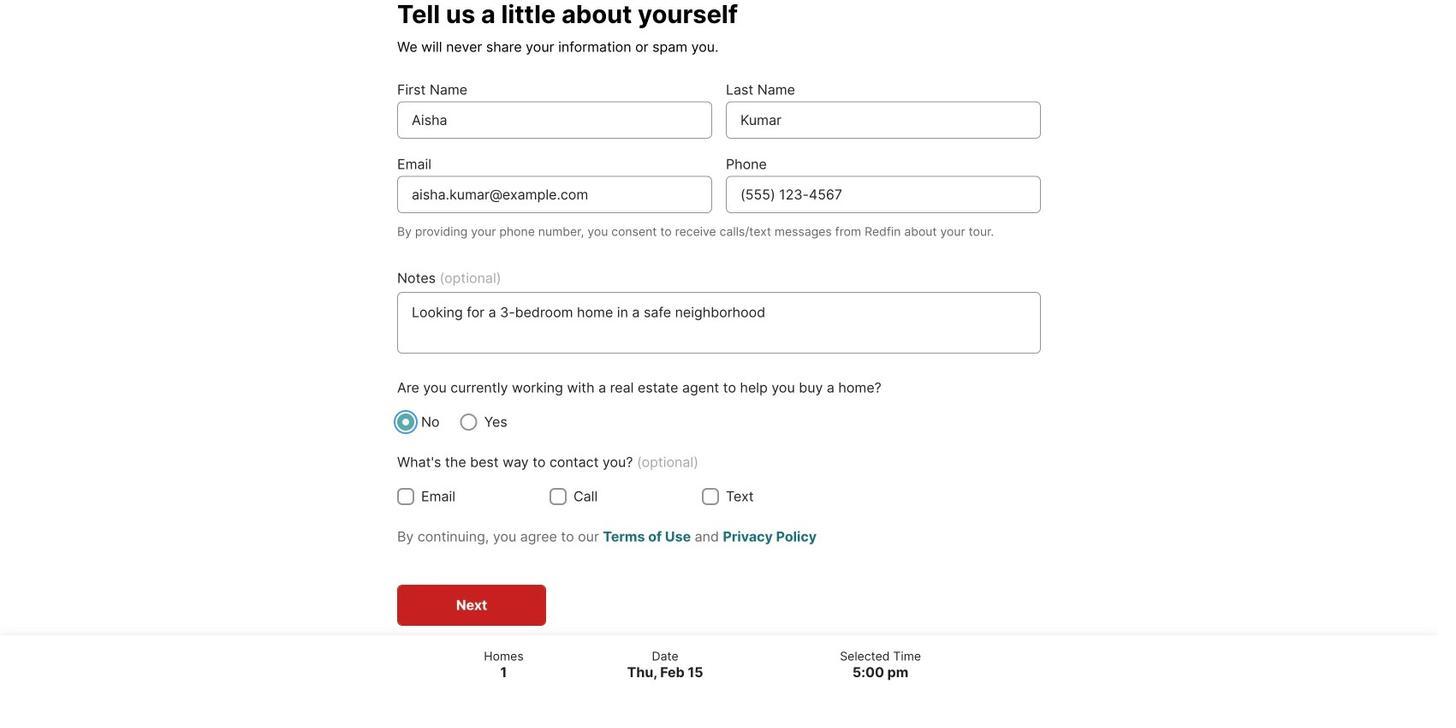 Task type: describe. For each thing, give the bounding box(es) containing it.
(   )   - telephone field
[[741, 186, 1027, 203]]

none radio inside are you currently working with a real estate agent to help you buy a home? element
[[397, 413, 414, 431]]

Notes text field
[[412, 302, 1027, 343]]

example@example.com email field
[[412, 186, 698, 203]]

what's the best way to contact you? element
[[397, 486, 1041, 507]]



Task type: vqa. For each thing, say whether or not it's contained in the screenshot.
30 inside Wind Factor - Minimal Seattle has minimal risk of severe winds over the next 30 years
no



Task type: locate. For each thing, give the bounding box(es) containing it.
Doe text field
[[741, 112, 1027, 128]]

none radio inside are you currently working with a real estate agent to help you buy a home? element
[[460, 413, 477, 431]]

None radio
[[460, 413, 477, 431]]

Jane text field
[[412, 112, 698, 128]]

None radio
[[397, 413, 414, 431]]

None checkbox
[[397, 488, 414, 505], [550, 488, 567, 505], [702, 488, 719, 505], [397, 488, 414, 505], [550, 488, 567, 505], [702, 488, 719, 505]]

are you currently working with a real estate agent to help you buy a home? element
[[397, 412, 1041, 432]]



